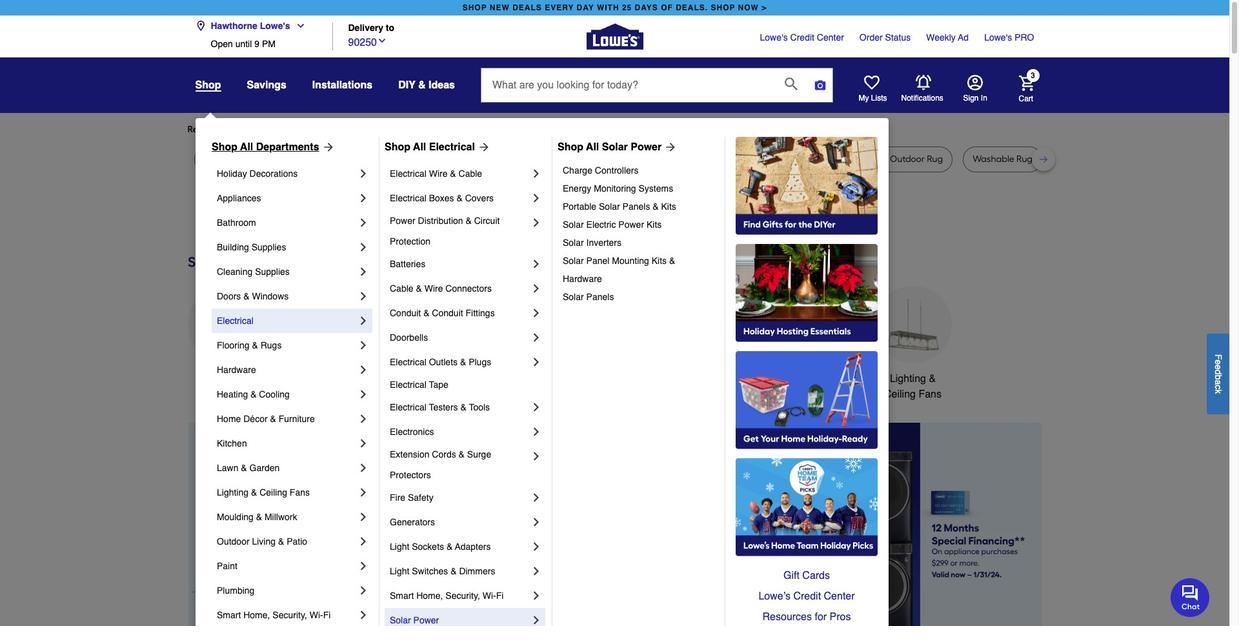 Task type: vqa. For each thing, say whether or not it's contained in the screenshot.
Electrical Outlets & Plugs link
yes



Task type: locate. For each thing, give the bounding box(es) containing it.
2 roth from the left
[[683, 154, 702, 165]]

0 vertical spatial lighting
[[890, 373, 926, 385]]

home, down plumbing
[[243, 610, 270, 620]]

sign in button
[[963, 75, 987, 103]]

1 horizontal spatial all
[[413, 141, 426, 153]]

1 area from the left
[[330, 154, 349, 165]]

smart home, security, wi-fi for left "smart home, security, wi-fi" link
[[217, 610, 331, 620]]

new
[[490, 3, 510, 12]]

heating
[[217, 389, 248, 399]]

lighting & ceiling fans inside lighting & ceiling fans button
[[884, 373, 942, 400]]

electrical for electrical tape
[[390, 379, 426, 390]]

gift cards link
[[736, 565, 878, 586]]

2 light from the top
[[390, 566, 409, 576]]

0 horizontal spatial shop
[[212, 141, 237, 153]]

cleaning
[[217, 267, 253, 277]]

and for allen and roth rug
[[664, 154, 681, 165]]

1 vertical spatial home
[[217, 414, 241, 424]]

you left more
[[305, 124, 320, 135]]

ceiling inside 'link'
[[260, 487, 287, 498]]

25
[[622, 3, 632, 12]]

1 horizontal spatial shop
[[711, 3, 735, 12]]

lowe's home improvement lists image
[[864, 75, 879, 90]]

deals.
[[676, 3, 708, 12]]

1 all from the left
[[240, 141, 253, 153]]

0 horizontal spatial and
[[535, 154, 552, 165]]

electrical inside electrical boxes & covers "link"
[[390, 193, 426, 203]]

1 horizontal spatial and
[[664, 154, 681, 165]]

electrical up the desk
[[429, 141, 475, 153]]

electrical inside shop all electrical link
[[429, 141, 475, 153]]

outdoor
[[217, 536, 249, 547]]

power up charge controllers link
[[631, 141, 662, 153]]

solar inverters link
[[563, 234, 716, 252]]

electrical left boxes on the top left of the page
[[390, 193, 426, 203]]

0 horizontal spatial fi
[[323, 610, 331, 620]]

washable for washable area rug
[[750, 154, 792, 165]]

all for electrical
[[413, 141, 426, 153]]

and for allen and roth area rug
[[535, 154, 552, 165]]

electrical up christmas
[[390, 357, 426, 367]]

doorbells link
[[390, 325, 530, 350]]

hawthorne
[[211, 21, 257, 31]]

savings button
[[247, 74, 286, 97]]

christmas
[[399, 373, 446, 385]]

k
[[1213, 389, 1224, 394]]

2 horizontal spatial all
[[586, 141, 599, 153]]

lowe's left pro
[[984, 32, 1012, 43]]

solar inside "link"
[[602, 141, 628, 153]]

1 horizontal spatial home,
[[416, 591, 443, 601]]

decorations down christmas
[[395, 388, 450, 400]]

shop for shop all electrical
[[385, 141, 410, 153]]

shop
[[463, 3, 487, 12], [711, 3, 735, 12]]

for left pros at right
[[815, 611, 827, 623]]

1 vertical spatial credit
[[793, 591, 821, 602]]

moulding
[[217, 512, 254, 522]]

1 vertical spatial bathroom
[[694, 373, 739, 385]]

chevron right image for cable & wire connectors
[[530, 282, 543, 295]]

solar for panels
[[563, 292, 584, 302]]

christmas decorations
[[395, 373, 450, 400]]

1 horizontal spatial decorations
[[395, 388, 450, 400]]

shop inside "link"
[[558, 141, 583, 153]]

allen right the desk
[[513, 154, 533, 165]]

1 shop from the left
[[212, 141, 237, 153]]

0 vertical spatial wire
[[429, 168, 448, 179]]

1 horizontal spatial panels
[[623, 201, 650, 212]]

3 rug from the left
[[284, 154, 300, 165]]

0 vertical spatial smart
[[786, 373, 813, 385]]

arrow right image for shop all solar power
[[662, 141, 677, 154]]

2 vertical spatial smart
[[217, 610, 241, 620]]

until
[[235, 39, 252, 49]]

light for light switches & dimmers
[[390, 566, 409, 576]]

3 shop from the left
[[558, 141, 583, 153]]

surge
[[467, 449, 491, 460]]

living
[[252, 536, 276, 547]]

chevron down image
[[377, 35, 387, 46]]

now
[[738, 3, 759, 12]]

1 vertical spatial lighting & ceiling fans
[[217, 487, 310, 498]]

0 horizontal spatial roth
[[554, 154, 573, 165]]

0 horizontal spatial washable
[[750, 154, 792, 165]]

1 horizontal spatial smart home, security, wi-fi
[[390, 591, 504, 601]]

smart home, security, wi-fi link down light switches & dimmers on the left
[[390, 583, 530, 608]]

& inside outdoor living & patio link
[[278, 536, 284, 547]]

sign
[[963, 94, 979, 103]]

credit up search image
[[790, 32, 814, 43]]

0 horizontal spatial all
[[240, 141, 253, 153]]

1 horizontal spatial security,
[[446, 591, 480, 601]]

0 horizontal spatial conduit
[[390, 308, 421, 318]]

with
[[597, 3, 619, 12]]

lowe's up pm
[[260, 21, 290, 31]]

smart home, security, wi-fi link down the "paint" link
[[217, 603, 357, 626]]

0 horizontal spatial decorations
[[249, 168, 298, 179]]

1 horizontal spatial washable
[[973, 154, 1014, 165]]

chevron right image for fire safety link
[[530, 491, 543, 504]]

& inside lighting & ceiling fans 'link'
[[251, 487, 257, 498]]

for up departments on the left top of page
[[291, 124, 303, 135]]

you for more suggestions for you
[[420, 124, 435, 135]]

kitchen inside "kitchen" link
[[217, 438, 247, 449]]

cable down the batteries on the top of the page
[[390, 283, 413, 294]]

décor
[[243, 414, 268, 424]]

solar inside solar panel mounting kits & hardware
[[563, 256, 584, 266]]

& inside electrical outlets & plugs link
[[460, 357, 466, 367]]

& inside electrical boxes & covers "link"
[[457, 193, 463, 203]]

1 horizontal spatial home
[[816, 373, 844, 385]]

shop left the new
[[463, 3, 487, 12]]

shop left the now
[[711, 3, 735, 12]]

0 vertical spatial arrow right image
[[319, 141, 335, 154]]

0 horizontal spatial area
[[330, 154, 349, 165]]

wire up boxes on the top left of the page
[[429, 168, 448, 179]]

supplies up windows
[[255, 267, 290, 277]]

solar for panel
[[563, 256, 584, 266]]

1 vertical spatial wire
[[424, 283, 443, 294]]

0 vertical spatial home
[[816, 373, 844, 385]]

shop up the 5x8 on the left top of page
[[212, 141, 237, 153]]

electrical outlets & plugs
[[390, 357, 491, 367]]

0 vertical spatial lighting & ceiling fans
[[884, 373, 942, 400]]

panel
[[586, 256, 609, 266]]

kits down solar inverters link
[[652, 256, 667, 266]]

0 horizontal spatial arrow right image
[[319, 141, 335, 154]]

1 horizontal spatial smart home, security, wi-fi link
[[390, 583, 530, 608]]

solar electric power kits link
[[563, 216, 716, 234]]

1 horizontal spatial fi
[[496, 591, 504, 601]]

kitchen for kitchen
[[217, 438, 247, 449]]

& inside cable & wire connectors link
[[416, 283, 422, 294]]

2 you from the left
[[420, 124, 435, 135]]

hardware inside 'link'
[[217, 365, 256, 375]]

smart home, security, wi-fi down plumbing link
[[217, 610, 331, 620]]

supplies up cleaning supplies
[[252, 242, 286, 252]]

& inside "lighting & ceiling fans"
[[929, 373, 936, 385]]

notifications
[[901, 93, 943, 102]]

arrow right image up charge controllers link
[[662, 141, 677, 154]]

credit inside "link"
[[790, 32, 814, 43]]

chevron right image for electrical wire & cable
[[530, 167, 543, 180]]

appliances
[[217, 193, 261, 203], [201, 373, 251, 385]]

kits down systems
[[661, 201, 676, 212]]

0 horizontal spatial fans
[[290, 487, 310, 498]]

hawthorne lowe's
[[211, 21, 290, 31]]

security, up solar power link at the left of page
[[446, 591, 480, 601]]

supplies for cleaning supplies
[[255, 267, 290, 277]]

arrow right image
[[319, 141, 335, 154], [1018, 536, 1031, 548]]

shop 25 days of deals by category image
[[187, 251, 1042, 273]]

1 horizontal spatial wi-
[[483, 591, 496, 601]]

electrical boxes & covers
[[390, 193, 494, 203]]

chevron right image for lawn & garden link
[[357, 461, 370, 474]]

arrow right image inside shop all electrical link
[[475, 141, 490, 154]]

0 vertical spatial security,
[[446, 591, 480, 601]]

1 arrow right image from the left
[[475, 141, 490, 154]]

decorations for christmas
[[395, 388, 450, 400]]

0 horizontal spatial ceiling
[[260, 487, 287, 498]]

f e e d b a c k
[[1213, 354, 1224, 394]]

hardware down flooring
[[217, 365, 256, 375]]

1 vertical spatial supplies
[[255, 267, 290, 277]]

credit up resources for pros 'link'
[[793, 591, 821, 602]]

0 vertical spatial kitchen
[[483, 373, 518, 385]]

lowe's for lowe's pro
[[984, 32, 1012, 43]]

kitchen up lawn
[[217, 438, 247, 449]]

switches
[[412, 566, 448, 576]]

electrical inside electrical testers & tools 'link'
[[390, 402, 426, 412]]

decorations inside button
[[395, 388, 450, 400]]

chevron right image for light sockets & adapters
[[530, 540, 543, 553]]

electrical inside electrical wire & cable 'link'
[[390, 168, 426, 179]]

f e e d b a c k button
[[1207, 333, 1229, 414]]

1 horizontal spatial arrow right image
[[662, 141, 677, 154]]

1 rug from the left
[[204, 154, 220, 165]]

light left the switches
[[390, 566, 409, 576]]

all inside "link"
[[586, 141, 599, 153]]

1 vertical spatial light
[[390, 566, 409, 576]]

1 horizontal spatial allen
[[642, 154, 662, 165]]

fittings
[[466, 308, 495, 318]]

1 vertical spatial kits
[[647, 219, 662, 230]]

arrow right image
[[475, 141, 490, 154], [662, 141, 677, 154]]

and
[[535, 154, 552, 165], [664, 154, 681, 165]]

supplies for building supplies
[[252, 242, 286, 252]]

2 washable from the left
[[973, 154, 1014, 165]]

rugs
[[261, 340, 282, 350]]

kitchen for kitchen faucets
[[483, 373, 518, 385]]

chevron right image for lighting & ceiling fans 'link'
[[357, 486, 370, 499]]

wi- down plumbing link
[[310, 610, 323, 620]]

all up furniture
[[413, 141, 426, 153]]

wire up conduit & conduit fittings
[[424, 283, 443, 294]]

gift cards
[[783, 570, 830, 581]]

chevron right image for the power distribution & circuit protection 'link'
[[530, 216, 543, 229]]

center inside "link"
[[817, 32, 844, 43]]

1 horizontal spatial arrow right image
[[1018, 536, 1031, 548]]

kits down the portable solar panels & kits link
[[647, 219, 662, 230]]

chevron right image for building supplies link
[[357, 241, 370, 254]]

smart home, security, wi-fi down light switches & dimmers on the left
[[390, 591, 504, 601]]

a
[[1213, 379, 1224, 384]]

9 rug from the left
[[1016, 154, 1033, 165]]

1 horizontal spatial you
[[420, 124, 435, 135]]

2 area from the left
[[575, 154, 594, 165]]

lowe's down >
[[760, 32, 788, 43]]

kitchen down plugs
[[483, 373, 518, 385]]

indoor
[[861, 154, 888, 165]]

0 horizontal spatial kitchen
[[217, 438, 247, 449]]

smart
[[786, 373, 813, 385], [390, 591, 414, 601], [217, 610, 241, 620]]

0 horizontal spatial hardware
[[217, 365, 256, 375]]

1 roth from the left
[[554, 154, 573, 165]]

1 horizontal spatial lighting
[[890, 373, 926, 385]]

chevron right image for hardware 'link'
[[357, 363, 370, 376]]

electrical up flooring
[[217, 316, 254, 326]]

electrical left tape
[[390, 379, 426, 390]]

solar panel mounting kits & hardware link
[[563, 252, 716, 288]]

2 horizontal spatial for
[[815, 611, 827, 623]]

savings
[[247, 79, 286, 91]]

all for solar
[[586, 141, 599, 153]]

wi- down dimmers
[[483, 591, 496, 601]]

recommended searches for you heading
[[187, 123, 1042, 136]]

& inside home décor & furniture link
[[270, 414, 276, 424]]

lowe's home improvement notification center image
[[915, 75, 931, 90]]

0 vertical spatial wi-
[[483, 591, 496, 601]]

appliances down the holiday
[[217, 193, 261, 203]]

1 horizontal spatial for
[[406, 124, 418, 135]]

0 horizontal spatial smart
[[217, 610, 241, 620]]

shop down more suggestions for you link
[[385, 141, 410, 153]]

1 horizontal spatial roth
[[683, 154, 702, 165]]

light switches & dimmers link
[[390, 559, 530, 583]]

1 vertical spatial panels
[[586, 292, 614, 302]]

chevron right image for outdoor living & patio link
[[357, 535, 370, 548]]

1 horizontal spatial shop
[[385, 141, 410, 153]]

0 horizontal spatial allen
[[513, 154, 533, 165]]

electrical down furniture
[[390, 168, 426, 179]]

roth for area
[[554, 154, 573, 165]]

light down generators
[[390, 541, 409, 552]]

allen up systems
[[642, 154, 662, 165]]

hardware up solar panels
[[563, 274, 602, 284]]

cable inside 'link'
[[459, 168, 482, 179]]

electrical for electrical testers & tools
[[390, 402, 426, 412]]

roth up charge
[[554, 154, 573, 165]]

covers
[[465, 193, 494, 203]]

0 vertical spatial kits
[[661, 201, 676, 212]]

2 horizontal spatial smart
[[786, 373, 813, 385]]

kits for solar electric power kits
[[647, 219, 662, 230]]

e
[[1213, 359, 1224, 364], [1213, 364, 1224, 369]]

chevron right image for appliances link
[[357, 192, 370, 205]]

1 horizontal spatial conduit
[[432, 308, 463, 318]]

0 vertical spatial smart home, security, wi-fi
[[390, 591, 504, 601]]

& inside moulding & millwork link
[[256, 512, 262, 522]]

protectors
[[390, 470, 431, 480]]

all down recommended searches for you
[[240, 141, 253, 153]]

lowe's credit center
[[760, 32, 844, 43]]

1 allen from the left
[[513, 154, 533, 165]]

1 you from the left
[[305, 124, 320, 135]]

1 vertical spatial decorations
[[395, 388, 450, 400]]

panels down solar panel mounting kits & hardware
[[586, 292, 614, 302]]

e up b
[[1213, 364, 1224, 369]]

0 vertical spatial fi
[[496, 591, 504, 601]]

None search field
[[481, 68, 833, 114]]

0 vertical spatial appliances
[[217, 193, 261, 203]]

fi down plumbing link
[[323, 610, 331, 620]]

decorations down rug rug at the left top
[[249, 168, 298, 179]]

arrow left image
[[428, 536, 440, 548]]

portable
[[563, 201, 596, 212]]

arrow right image for shop all electrical
[[475, 141, 490, 154]]

doors & windows link
[[217, 284, 357, 308]]

1 conduit from the left
[[390, 308, 421, 318]]

bathroom inside button
[[694, 373, 739, 385]]

search image
[[785, 77, 798, 90]]

0 vertical spatial light
[[390, 541, 409, 552]]

1 vertical spatial fans
[[290, 487, 310, 498]]

ceiling inside "lighting & ceiling fans"
[[884, 388, 916, 400]]

conduit up doorbells
[[390, 308, 421, 318]]

arrow right image inside shop all departments link
[[319, 141, 335, 154]]

kitchen inside kitchen faucets button
[[483, 373, 518, 385]]

2 all from the left
[[413, 141, 426, 153]]

0 vertical spatial ceiling
[[884, 388, 916, 400]]

appliances up heating
[[201, 373, 251, 385]]

shop all electrical
[[385, 141, 475, 153]]

e up d
[[1213, 359, 1224, 364]]

lowe's inside button
[[260, 21, 290, 31]]

conduit down cable & wire connectors on the top left of the page
[[432, 308, 463, 318]]

flooring
[[217, 340, 249, 350]]

cable down the desk
[[459, 168, 482, 179]]

chevron right image
[[357, 167, 370, 180], [357, 192, 370, 205], [530, 192, 543, 205], [357, 216, 370, 229], [530, 216, 543, 229], [357, 241, 370, 254], [530, 307, 543, 319], [530, 331, 543, 344], [530, 356, 543, 369], [357, 363, 370, 376], [357, 388, 370, 401], [357, 412, 370, 425], [530, 425, 543, 438], [357, 437, 370, 450], [530, 450, 543, 463], [357, 461, 370, 474], [357, 486, 370, 499], [530, 491, 543, 504], [357, 535, 370, 548], [530, 589, 543, 602], [357, 609, 370, 621]]

9
[[254, 39, 259, 49]]

0 horizontal spatial lowe's
[[260, 21, 290, 31]]

power inside power distribution & circuit protection
[[390, 216, 415, 226]]

chevron right image for cleaning supplies
[[357, 265, 370, 278]]

fi up solar power link at the left of page
[[496, 591, 504, 601]]

electric
[[586, 219, 616, 230]]

faucets
[[521, 373, 558, 385]]

>
[[762, 3, 767, 12]]

1 and from the left
[[535, 154, 552, 165]]

center for lowe's credit center
[[824, 591, 855, 602]]

recommended searches for you
[[187, 124, 320, 135]]

bathroom link
[[217, 210, 357, 235]]

& inside electrical wire & cable 'link'
[[450, 168, 456, 179]]

2 horizontal spatial shop
[[558, 141, 583, 153]]

3 all from the left
[[586, 141, 599, 153]]

deals
[[513, 3, 542, 12]]

fi for left "smart home, security, wi-fi" link
[[323, 610, 331, 620]]

1 vertical spatial smart home, security, wi-fi
[[217, 610, 331, 620]]

electrical wire & cable link
[[390, 161, 530, 186]]

chevron right image
[[530, 167, 543, 180], [530, 258, 543, 270], [357, 265, 370, 278], [530, 282, 543, 295], [357, 290, 370, 303], [357, 314, 370, 327], [357, 339, 370, 352], [530, 401, 543, 414], [357, 510, 370, 523], [530, 516, 543, 529], [530, 540, 543, 553], [357, 560, 370, 572], [530, 565, 543, 578], [357, 584, 370, 597], [530, 614, 543, 626]]

center left order
[[817, 32, 844, 43]]

arrow right image inside shop all solar power "link"
[[662, 141, 677, 154]]

kits for solar panel mounting kits & hardware
[[652, 256, 667, 266]]

power up protection
[[390, 216, 415, 226]]

lowe's home improvement cart image
[[1019, 75, 1034, 91]]

days
[[635, 3, 658, 12]]

roth up energy monitoring systems link
[[683, 154, 702, 165]]

panels down energy monitoring systems link
[[623, 201, 650, 212]]

2 vertical spatial kits
[[652, 256, 667, 266]]

holiday hosting essentials. image
[[736, 244, 878, 342]]

1 vertical spatial hardware
[[217, 365, 256, 375]]

home, down the switches
[[416, 591, 443, 601]]

for inside 'link'
[[815, 611, 827, 623]]

lowe's credit center link
[[736, 586, 878, 607]]

2 horizontal spatial lowe's
[[984, 32, 1012, 43]]

arrow right image up electrical wire & cable 'link'
[[475, 141, 490, 154]]

& inside doors & windows link
[[243, 291, 249, 301]]

center up pros at right
[[824, 591, 855, 602]]

energy
[[563, 183, 591, 194]]

1 vertical spatial appliances
[[201, 373, 251, 385]]

electrical up electronics
[[390, 402, 426, 412]]

rug 5x8
[[204, 154, 236, 165]]

7 rug from the left
[[815, 154, 832, 165]]

ideas
[[429, 79, 455, 91]]

1 light from the top
[[390, 541, 409, 552]]

power up solar inverters link
[[618, 219, 644, 230]]

electrical inside electrical tape link
[[390, 379, 426, 390]]

1 vertical spatial wi-
[[310, 610, 323, 620]]

my lists
[[859, 94, 887, 103]]

camera image
[[814, 79, 827, 92]]

solar panel mounting kits & hardware
[[563, 256, 678, 284]]

0 vertical spatial credit
[[790, 32, 814, 43]]

security, down plumbing link
[[273, 610, 307, 620]]

paint
[[217, 561, 237, 571]]

electrical inside electrical outlets & plugs link
[[390, 357, 426, 367]]

25 days of deals. don't miss deals every day. same-day delivery on in-stock orders placed by 2 p m. image
[[187, 423, 396, 626]]

0 horizontal spatial cable
[[390, 283, 413, 294]]

electrical
[[429, 141, 475, 153], [390, 168, 426, 179], [390, 193, 426, 203], [217, 316, 254, 326], [390, 357, 426, 367], [390, 379, 426, 390], [390, 402, 426, 412]]

Search Query text field
[[481, 68, 774, 102]]

2 arrow right image from the left
[[662, 141, 677, 154]]

for up shop all electrical
[[406, 124, 418, 135]]

0 vertical spatial cable
[[459, 168, 482, 179]]

&
[[418, 79, 426, 91], [450, 168, 456, 179], [457, 193, 463, 203], [653, 201, 659, 212], [466, 216, 472, 226], [669, 256, 675, 266], [416, 283, 422, 294], [243, 291, 249, 301], [423, 308, 429, 318], [252, 340, 258, 350], [460, 357, 466, 367], [929, 373, 936, 385], [250, 389, 257, 399], [460, 402, 466, 412], [270, 414, 276, 424], [459, 449, 465, 460], [241, 463, 247, 473], [251, 487, 257, 498], [256, 512, 262, 522], [278, 536, 284, 547], [447, 541, 453, 552], [451, 566, 457, 576]]

1 horizontal spatial ceiling
[[884, 388, 916, 400]]

0 horizontal spatial security,
[[273, 610, 307, 620]]

outdoor living & patio
[[217, 536, 307, 547]]

smart for rightmost "smart home, security, wi-fi" link
[[390, 591, 414, 601]]

0 horizontal spatial shop
[[463, 3, 487, 12]]

charge controllers
[[563, 165, 639, 176]]

fans inside "lighting & ceiling fans"
[[919, 388, 942, 400]]

1 horizontal spatial area
[[575, 154, 594, 165]]

lowe's inside "link"
[[760, 32, 788, 43]]

2 conduit from the left
[[432, 308, 463, 318]]

shop
[[195, 79, 221, 91]]

1 horizontal spatial cable
[[459, 168, 482, 179]]

0 vertical spatial center
[[817, 32, 844, 43]]

ceiling
[[884, 388, 916, 400], [260, 487, 287, 498]]

lowe's wishes you and your family a happy hanukkah. image
[[187, 206, 1042, 238]]

tape
[[429, 379, 448, 390]]

lawn & garden link
[[217, 456, 357, 480]]

light sockets & adapters link
[[390, 534, 530, 559]]

2 allen from the left
[[642, 154, 662, 165]]

holiday
[[217, 168, 247, 179]]

kits inside solar panel mounting kits & hardware
[[652, 256, 667, 266]]

center for lowe's credit center
[[817, 32, 844, 43]]

2 and from the left
[[664, 154, 681, 165]]

smart home button
[[776, 286, 854, 387]]

smart inside button
[[786, 373, 813, 385]]

0 horizontal spatial home
[[217, 414, 241, 424]]

1 vertical spatial center
[[824, 591, 855, 602]]

1 vertical spatial lighting
[[217, 487, 249, 498]]

chat invite button image
[[1171, 577, 1210, 617]]

0 vertical spatial decorations
[[249, 168, 298, 179]]

0 horizontal spatial for
[[291, 124, 303, 135]]

chevron right image for left "smart home, security, wi-fi" link
[[357, 609, 370, 621]]

0 vertical spatial hardware
[[563, 274, 602, 284]]

0 vertical spatial panels
[[623, 201, 650, 212]]

you up shop all electrical
[[420, 124, 435, 135]]

decorations for holiday
[[249, 168, 298, 179]]

outdoor
[[890, 154, 925, 165]]

power inside "link"
[[631, 141, 662, 153]]

you for recommended searches for you
[[305, 124, 320, 135]]

1 vertical spatial ceiling
[[260, 487, 287, 498]]

all up 'charge controllers'
[[586, 141, 599, 153]]

1 vertical spatial arrow right image
[[1018, 536, 1031, 548]]

1 washable from the left
[[750, 154, 792, 165]]

1 horizontal spatial fans
[[919, 388, 942, 400]]

2 shop from the left
[[385, 141, 410, 153]]

shop up allen and roth area rug on the top of the page
[[558, 141, 583, 153]]

credit for lowe's
[[790, 32, 814, 43]]

1 vertical spatial home,
[[243, 610, 270, 620]]



Task type: describe. For each thing, give the bounding box(es) containing it.
allen and roth area rug
[[513, 154, 613, 165]]

pm
[[262, 39, 276, 49]]

roth for rug
[[683, 154, 702, 165]]

every
[[545, 3, 574, 12]]

& inside power distribution & circuit protection
[[466, 216, 472, 226]]

appliances button
[[187, 286, 265, 387]]

shop all solar power
[[558, 141, 662, 153]]

shop new deals every day with 25 days of deals. shop now > link
[[460, 0, 769, 15]]

resources for pros
[[763, 611, 851, 623]]

lowe's credit center
[[759, 591, 855, 602]]

smart for left "smart home, security, wi-fi" link
[[217, 610, 241, 620]]

solar for inverters
[[563, 237, 584, 248]]

chevron right image for rightmost "smart home, security, wi-fi" link
[[530, 589, 543, 602]]

kitchen faucets button
[[482, 286, 559, 387]]

solar panels link
[[563, 288, 716, 306]]

shop new deals every day with 25 days of deals. shop now >
[[463, 3, 767, 12]]

windows
[[252, 291, 289, 301]]

connectors
[[446, 283, 492, 294]]

electrical for electrical outlets & plugs
[[390, 357, 426, 367]]

electrical tape
[[390, 379, 448, 390]]

resources
[[763, 611, 812, 623]]

washable for washable rug
[[973, 154, 1014, 165]]

6 rug from the left
[[704, 154, 720, 165]]

shop all departments
[[212, 141, 319, 153]]

light sockets & adapters
[[390, 541, 491, 552]]

outlets
[[429, 357, 458, 367]]

& inside heating & cooling link
[[250, 389, 257, 399]]

controllers
[[595, 165, 639, 176]]

doors
[[217, 291, 241, 301]]

& inside light sockets & adapters link
[[447, 541, 453, 552]]

lowe's home team holiday picks. image
[[736, 458, 878, 556]]

& inside lawn & garden link
[[241, 463, 247, 473]]

plugs
[[469, 357, 491, 367]]

for for searches
[[291, 124, 303, 135]]

cleaning supplies link
[[217, 259, 357, 284]]

chevron right image for electrical boxes & covers "link"
[[530, 192, 543, 205]]

bathroom button
[[678, 286, 755, 387]]

cart
[[1019, 94, 1033, 103]]

5 rug from the left
[[596, 154, 613, 165]]

& inside electrical testers & tools 'link'
[[460, 402, 466, 412]]

chevron down image
[[290, 21, 306, 31]]

1 e from the top
[[1213, 359, 1224, 364]]

electrical wire & cable
[[390, 168, 482, 179]]

more suggestions for you
[[330, 124, 435, 135]]

chevron right image for conduit & conduit fittings link
[[530, 307, 543, 319]]

electrical for electrical boxes & covers
[[390, 193, 426, 203]]

electrical inside electrical link
[[217, 316, 254, 326]]

lists
[[871, 94, 887, 103]]

sign in
[[963, 94, 987, 103]]

my lists link
[[859, 75, 887, 103]]

washable area rug
[[750, 154, 832, 165]]

systems
[[639, 183, 673, 194]]

for for suggestions
[[406, 124, 418, 135]]

gift
[[783, 570, 800, 581]]

furniture
[[397, 154, 434, 165]]

power down the switches
[[413, 615, 439, 625]]

charge controllers link
[[563, 161, 716, 179]]

1 shop from the left
[[463, 3, 487, 12]]

hardware link
[[217, 358, 357, 382]]

3
[[1031, 71, 1035, 80]]

cords
[[432, 449, 456, 460]]

chevron right image for paint
[[357, 560, 370, 572]]

f
[[1213, 354, 1224, 359]]

chevron right image for moulding & millwork
[[357, 510, 370, 523]]

status
[[885, 32, 911, 43]]

lowe's home improvement logo image
[[586, 8, 643, 65]]

chevron right image for home décor & furniture link
[[357, 412, 370, 425]]

90250
[[348, 36, 377, 48]]

chevron right image for "kitchen" link
[[357, 437, 370, 450]]

chevron right image for doors & windows
[[357, 290, 370, 303]]

plumbing
[[217, 585, 255, 596]]

weekly ad link
[[926, 31, 969, 44]]

moulding & millwork
[[217, 512, 297, 522]]

fire safety
[[390, 492, 434, 503]]

chevron right image for light switches & dimmers
[[530, 565, 543, 578]]

wi- for left "smart home, security, wi-fi" link
[[310, 610, 323, 620]]

building supplies link
[[217, 235, 357, 259]]

2 rug from the left
[[266, 154, 282, 165]]

chevron right image for electrical testers & tools
[[530, 401, 543, 414]]

2 e from the top
[[1213, 364, 1224, 369]]

chevron right image for electronics link
[[530, 425, 543, 438]]

location image
[[195, 21, 206, 31]]

5x8
[[222, 154, 236, 165]]

to
[[386, 23, 394, 33]]

find gifts for the diyer. image
[[736, 137, 878, 235]]

fans inside 'link'
[[290, 487, 310, 498]]

0 horizontal spatial smart home, security, wi-fi link
[[217, 603, 357, 626]]

chevron right image for bathroom link
[[357, 216, 370, 229]]

holiday decorations
[[217, 168, 298, 179]]

diy & ideas
[[398, 79, 455, 91]]

wire inside electrical wire & cable 'link'
[[429, 168, 448, 179]]

lowe's pro link
[[984, 31, 1034, 44]]

chevron right image for solar power
[[530, 614, 543, 626]]

& inside the portable solar panels & kits link
[[653, 201, 659, 212]]

batteries link
[[390, 252, 530, 276]]

chevron right image for electrical outlets & plugs link
[[530, 356, 543, 369]]

0 horizontal spatial panels
[[586, 292, 614, 302]]

flooring & rugs link
[[217, 333, 357, 358]]

all for departments
[[240, 141, 253, 153]]

0 horizontal spatial home,
[[243, 610, 270, 620]]

up to 30 percent off select major appliances. plus, save up to an extra $750 on major appliances. image
[[417, 423, 1042, 626]]

chevron right image for holiday decorations link
[[357, 167, 370, 180]]

order status
[[860, 32, 911, 43]]

2 shop from the left
[[711, 3, 735, 12]]

fire
[[390, 492, 405, 503]]

& inside diy & ideas button
[[418, 79, 426, 91]]

power distribution & circuit protection link
[[390, 210, 530, 252]]

area rug
[[330, 154, 368, 165]]

chevron right image for extension cords & surge protectors link
[[530, 450, 543, 463]]

conduit & conduit fittings link
[[390, 301, 530, 325]]

shop all electrical link
[[385, 139, 490, 155]]

home inside home décor & furniture link
[[217, 414, 241, 424]]

more suggestions for you link
[[330, 123, 445, 136]]

pro
[[1015, 32, 1034, 43]]

security, for rightmost "smart home, security, wi-fi" link
[[446, 591, 480, 601]]

appliances link
[[217, 186, 357, 210]]

smart home, security, wi-fi for rightmost "smart home, security, wi-fi" link
[[390, 591, 504, 601]]

protection
[[390, 236, 430, 247]]

0 vertical spatial bathroom
[[217, 217, 256, 228]]

charge
[[563, 165, 592, 176]]

wi- for rightmost "smart home, security, wi-fi" link
[[483, 591, 496, 601]]

installations button
[[312, 74, 373, 97]]

solar for power
[[390, 615, 411, 625]]

credit for lowe's
[[793, 591, 821, 602]]

lighting & ceiling fans inside lighting & ceiling fans 'link'
[[217, 487, 310, 498]]

hardware inside solar panel mounting kits & hardware
[[563, 274, 602, 284]]

fi for rightmost "smart home, security, wi-fi" link
[[496, 591, 504, 601]]

shop for shop all solar power
[[558, 141, 583, 153]]

shop for shop all departments
[[212, 141, 237, 153]]

chevron right image for plumbing
[[357, 584, 370, 597]]

electronics link
[[390, 419, 530, 444]]

extension
[[390, 449, 429, 460]]

lowe's for lowe's credit center
[[760, 32, 788, 43]]

lowe's credit center link
[[760, 31, 844, 44]]

allen for allen and roth rug
[[642, 154, 662, 165]]

generators link
[[390, 510, 530, 534]]

3 area from the left
[[794, 154, 813, 165]]

chevron right image for doorbells link
[[530, 331, 543, 344]]

1 vertical spatial cable
[[390, 283, 413, 294]]

electrical testers & tools link
[[390, 395, 530, 419]]

lowe's home improvement account image
[[967, 75, 983, 90]]

lighting inside "lighting & ceiling fans"
[[890, 373, 926, 385]]

& inside light switches & dimmers link
[[451, 566, 457, 576]]

8 rug from the left
[[927, 154, 943, 165]]

electrical tape link
[[390, 374, 543, 395]]

light switches & dimmers
[[390, 566, 495, 576]]

4 rug from the left
[[351, 154, 368, 165]]

& inside conduit & conduit fittings link
[[423, 308, 429, 318]]

garden
[[249, 463, 280, 473]]

& inside the flooring & rugs link
[[252, 340, 258, 350]]

tools
[[469, 402, 490, 412]]

light for light sockets & adapters
[[390, 541, 409, 552]]

90250 button
[[348, 33, 387, 50]]

appliances inside button
[[201, 373, 251, 385]]

lighting inside 'link'
[[217, 487, 249, 498]]

plumbing link
[[217, 578, 357, 603]]

get your home holiday-ready. image
[[736, 351, 878, 449]]

chevron right image for flooring & rugs
[[357, 339, 370, 352]]

chevron right image for electrical
[[357, 314, 370, 327]]

allen for allen and roth area rug
[[513, 154, 533, 165]]

lighting & ceiling fans link
[[217, 480, 357, 505]]

chevron right image for generators
[[530, 516, 543, 529]]

weekly ad
[[926, 32, 969, 43]]

solar for electric
[[563, 219, 584, 230]]

resources for pros link
[[736, 607, 878, 626]]

& inside extension cords & surge protectors
[[459, 449, 465, 460]]

chevron right image for batteries
[[530, 258, 543, 270]]

christmas decorations button
[[384, 286, 461, 402]]

security, for left "smart home, security, wi-fi" link
[[273, 610, 307, 620]]

& inside solar panel mounting kits & hardware
[[669, 256, 675, 266]]

my
[[859, 94, 869, 103]]

fire safety link
[[390, 485, 530, 510]]

electrical for electrical wire & cable
[[390, 168, 426, 179]]

wire inside cable & wire connectors link
[[424, 283, 443, 294]]

paint link
[[217, 554, 357, 578]]

chevron right image for heating & cooling link
[[357, 388, 370, 401]]

order
[[860, 32, 883, 43]]

home inside the 'smart home' button
[[816, 373, 844, 385]]



